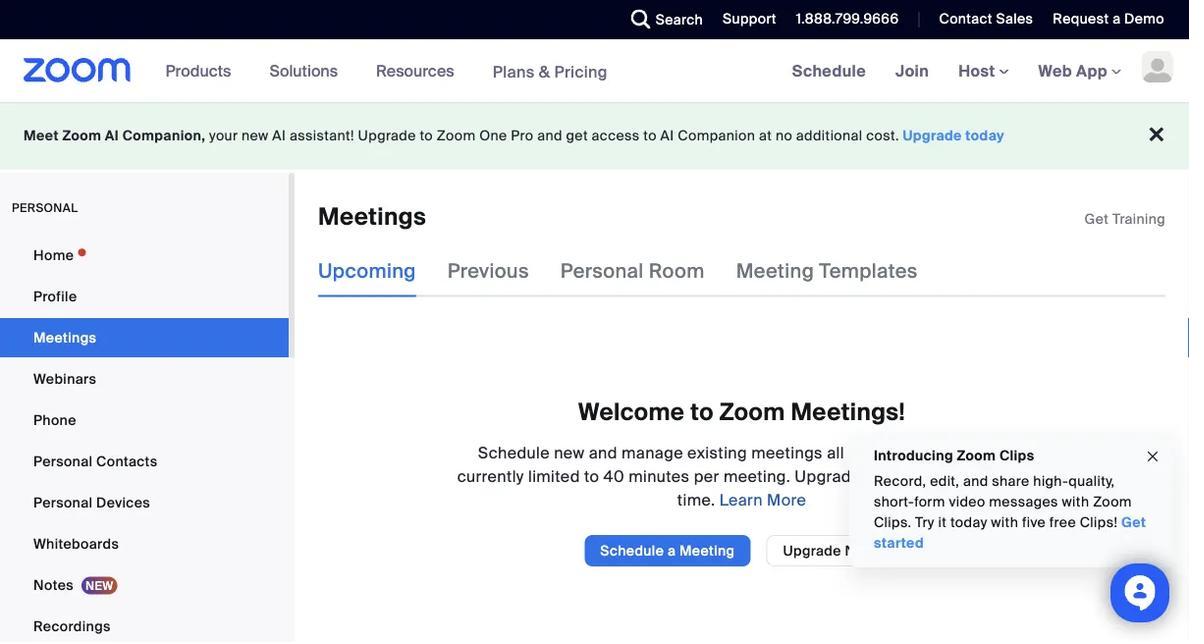 Task type: vqa. For each thing, say whether or not it's contained in the screenshot.
Personal inside tabs of meeting tab list
yes



Task type: describe. For each thing, give the bounding box(es) containing it.
share
[[992, 472, 1030, 490]]

phone link
[[0, 401, 289, 440]]

close image
[[1145, 446, 1161, 468]]

new inside meet zoom ai companion, footer
[[242, 127, 269, 145]]

a for schedule
[[668, 541, 676, 559]]

currently
[[457, 466, 524, 486]]

products
[[166, 60, 231, 81]]

web app button
[[1038, 60, 1121, 81]]

contacts
[[96, 452, 158, 470]]

meeting.
[[724, 466, 791, 486]]

get training link
[[1085, 210, 1166, 228]]

upcoming
[[318, 259, 416, 284]]

schedule a meeting
[[600, 541, 735, 559]]

record,
[[874, 472, 926, 490]]

get started
[[874, 514, 1146, 552]]

free
[[1049, 514, 1076, 532]]

personal room
[[561, 259, 705, 284]]

profile link
[[0, 277, 289, 316]]

time.
[[677, 489, 715, 510]]

upgrade down product information 'navigation'
[[358, 127, 416, 145]]

edit,
[[930, 472, 960, 490]]

clips!
[[1080, 514, 1118, 532]]

1.888.799.9666
[[796, 10, 899, 28]]

manage
[[622, 442, 683, 463]]

meeting inside button
[[679, 541, 735, 559]]

notes
[[33, 576, 74, 594]]

place.
[[899, 442, 945, 463]]

personal devices
[[33, 493, 150, 512]]

solutions
[[269, 60, 338, 81]]

phone
[[33, 411, 76, 429]]

need
[[944, 466, 983, 486]]

today inside record, edit, and share high-quality, short-form video messages with zoom clips. try it today with five free clips!
[[950, 514, 987, 532]]

if
[[900, 466, 909, 486]]

pricing
[[554, 61, 608, 82]]

get for get started
[[1121, 514, 1146, 532]]

short-
[[874, 493, 914, 511]]

sales
[[996, 10, 1033, 28]]

schedule new and manage existing meetings all in one place. you are currently limited to 40 minutes per meeting. upgrade now if you need more time.
[[457, 442, 1026, 510]]

whiteboards
[[33, 535, 119, 553]]

upgrade right "cost."
[[903, 127, 962, 145]]

meetings inside personal menu menu
[[33, 328, 97, 347]]

search
[[656, 10, 703, 28]]

existing
[[687, 442, 747, 463]]

1.888.799.9666 button up join at top right
[[781, 0, 904, 39]]

training
[[1113, 210, 1166, 228]]

companion
[[678, 127, 755, 145]]

in
[[848, 442, 862, 463]]

search button
[[616, 0, 708, 39]]

get started link
[[874, 514, 1146, 552]]

product information navigation
[[151, 39, 622, 104]]

meet zoom ai companion, your new ai assistant! upgrade to zoom one pro and get access to ai companion at no additional cost. upgrade today
[[24, 127, 1005, 145]]

more
[[987, 466, 1026, 486]]

request
[[1053, 10, 1109, 28]]

1 ai from the left
[[105, 127, 119, 145]]

get
[[566, 127, 588, 145]]

schedule for schedule
[[792, 60, 866, 81]]

personal contacts link
[[0, 442, 289, 481]]

web
[[1038, 60, 1072, 81]]

whiteboards link
[[0, 524, 289, 564]]

cost.
[[866, 127, 899, 145]]

schedule for schedule a meeting
[[600, 541, 664, 559]]

join
[[896, 60, 929, 81]]

you
[[913, 466, 940, 486]]

zoom logo image
[[24, 58, 131, 82]]

zoom left one
[[437, 127, 476, 145]]

host button
[[958, 60, 1009, 81]]

support
[[723, 10, 776, 28]]

personal devices link
[[0, 483, 289, 522]]

companion,
[[122, 127, 206, 145]]

get training
[[1085, 210, 1166, 228]]

2 ai from the left
[[272, 127, 286, 145]]

pro
[[511, 127, 534, 145]]

a for request
[[1113, 10, 1121, 28]]

your
[[209, 127, 238, 145]]

more
[[767, 489, 806, 510]]

webinars link
[[0, 359, 289, 399]]

meet zoom ai companion, footer
[[0, 102, 1189, 170]]

video
[[949, 493, 985, 511]]

notes link
[[0, 566, 289, 605]]

contact sales
[[939, 10, 1033, 28]]

clips
[[999, 446, 1034, 464]]

plans
[[493, 61, 535, 82]]

meetings!
[[791, 397, 905, 427]]

clips.
[[874, 514, 912, 532]]

personal for personal contacts
[[33, 452, 93, 470]]

one
[[866, 442, 895, 463]]

at
[[759, 127, 772, 145]]

upgrade now button
[[766, 535, 891, 566]]

all
[[827, 442, 844, 463]]

personal for personal devices
[[33, 493, 93, 512]]

assistant!
[[290, 127, 354, 145]]

web app
[[1038, 60, 1108, 81]]



Task type: locate. For each thing, give the bounding box(es) containing it.
products button
[[166, 39, 240, 102]]

personal
[[12, 200, 78, 216]]

1.888.799.9666 button up schedule link
[[796, 10, 899, 28]]

plans & pricing
[[493, 61, 608, 82]]

to
[[420, 127, 433, 145], [643, 127, 657, 145], [690, 397, 714, 427], [584, 466, 599, 486]]

schedule inside schedule link
[[792, 60, 866, 81]]

upgrade inside the schedule new and manage existing meetings all in one place. you are currently limited to 40 minutes per meeting. upgrade now if you need more time.
[[795, 466, 861, 486]]

0 horizontal spatial and
[[537, 127, 562, 145]]

zoom up meetings
[[719, 397, 785, 427]]

1 vertical spatial a
[[668, 541, 676, 559]]

&
[[539, 61, 550, 82]]

personal inside tabs of meeting tab list
[[561, 259, 644, 284]]

1 horizontal spatial get
[[1121, 514, 1146, 532]]

meetings up upcoming
[[318, 202, 426, 232]]

0 horizontal spatial schedule
[[478, 442, 550, 463]]

2 horizontal spatial and
[[963, 472, 988, 490]]

40
[[603, 466, 624, 486]]

devices
[[96, 493, 150, 512]]

0 horizontal spatial with
[[991, 514, 1018, 532]]

1 vertical spatial with
[[991, 514, 1018, 532]]

to inside the schedule new and manage existing meetings all in one place. you are currently limited to 40 minutes per meeting. upgrade now if you need more time.
[[584, 466, 599, 486]]

meetings up webinars
[[33, 328, 97, 347]]

1 horizontal spatial meeting
[[736, 259, 814, 284]]

0 vertical spatial meetings
[[318, 202, 426, 232]]

personal down phone
[[33, 452, 93, 470]]

personal menu menu
[[0, 236, 289, 642]]

it
[[938, 514, 947, 532]]

1 vertical spatial and
[[589, 442, 617, 463]]

banner
[[0, 39, 1189, 104]]

ai left the companion
[[660, 127, 674, 145]]

you
[[949, 442, 977, 463]]

new inside the schedule new and manage existing meetings all in one place. you are currently limited to 40 minutes per meeting. upgrade now if you need more time.
[[554, 442, 585, 463]]

demo
[[1124, 10, 1165, 28]]

0 horizontal spatial ai
[[105, 127, 119, 145]]

learn
[[719, 489, 763, 510]]

1 vertical spatial meetings
[[33, 328, 97, 347]]

previous
[[448, 259, 529, 284]]

introducing
[[874, 446, 953, 464]]

today inside meet zoom ai companion, footer
[[966, 127, 1005, 145]]

banner containing products
[[0, 39, 1189, 104]]

meeting
[[736, 259, 814, 284], [679, 541, 735, 559]]

schedule down 40
[[600, 541, 664, 559]]

get right clips!
[[1121, 514, 1146, 532]]

personal left the room
[[561, 259, 644, 284]]

1 vertical spatial get
[[1121, 514, 1146, 532]]

access
[[592, 127, 640, 145]]

2 horizontal spatial schedule
[[792, 60, 866, 81]]

new
[[242, 127, 269, 145], [554, 442, 585, 463]]

1 vertical spatial today
[[950, 514, 987, 532]]

meetings navigation
[[777, 39, 1189, 104]]

and inside meet zoom ai companion, footer
[[537, 127, 562, 145]]

a
[[1113, 10, 1121, 28], [668, 541, 676, 559]]

1 vertical spatial meeting
[[679, 541, 735, 559]]

contact
[[939, 10, 992, 28]]

schedule
[[792, 60, 866, 81], [478, 442, 550, 463], [600, 541, 664, 559]]

meet
[[24, 127, 59, 145]]

a inside button
[[668, 541, 676, 559]]

meetings link
[[0, 318, 289, 357]]

messages
[[989, 493, 1058, 511]]

home link
[[0, 236, 289, 275]]

0 vertical spatial get
[[1085, 210, 1109, 228]]

get for get training
[[1085, 210, 1109, 228]]

personal inside 'link'
[[33, 493, 93, 512]]

to right access
[[643, 127, 657, 145]]

with up free
[[1062, 493, 1089, 511]]

additional
[[796, 127, 863, 145]]

now
[[865, 466, 896, 486]]

started
[[874, 534, 924, 552]]

and for schedule
[[589, 442, 617, 463]]

learn more link
[[715, 489, 806, 510]]

1 horizontal spatial meetings
[[318, 202, 426, 232]]

1 vertical spatial new
[[554, 442, 585, 463]]

0 vertical spatial with
[[1062, 493, 1089, 511]]

a left demo
[[1113, 10, 1121, 28]]

1 vertical spatial schedule
[[478, 442, 550, 463]]

today down video
[[950, 514, 987, 532]]

ai left 'companion,'
[[105, 127, 119, 145]]

meeting down time.
[[679, 541, 735, 559]]

a down 'minutes'
[[668, 541, 676, 559]]

2 horizontal spatial ai
[[660, 127, 674, 145]]

and
[[537, 127, 562, 145], [589, 442, 617, 463], [963, 472, 988, 490]]

form
[[914, 493, 945, 511]]

welcome to zoom meetings!
[[578, 397, 905, 427]]

one
[[479, 127, 507, 145]]

get left training
[[1085, 210, 1109, 228]]

to down resources 'dropdown button'
[[420, 127, 433, 145]]

quality,
[[1069, 472, 1115, 490]]

and left 'get'
[[537, 127, 562, 145]]

plans & pricing link
[[493, 61, 608, 82], [493, 61, 608, 82]]

1 horizontal spatial a
[[1113, 10, 1121, 28]]

and for record,
[[963, 472, 988, 490]]

welcome
[[578, 397, 685, 427]]

are
[[981, 442, 1006, 463]]

2 vertical spatial and
[[963, 472, 988, 490]]

recordings link
[[0, 607, 289, 642]]

schedule a meeting button
[[585, 535, 751, 566]]

request a demo
[[1053, 10, 1165, 28]]

0 vertical spatial today
[[966, 127, 1005, 145]]

0 horizontal spatial meeting
[[679, 541, 735, 559]]

1 horizontal spatial and
[[589, 442, 617, 463]]

meetings
[[318, 202, 426, 232], [33, 328, 97, 347]]

upgrade now
[[783, 541, 875, 559]]

zoom up clips!
[[1093, 493, 1132, 511]]

home
[[33, 246, 74, 264]]

try
[[915, 514, 935, 532]]

new up limited
[[554, 442, 585, 463]]

new right your at the top of page
[[242, 127, 269, 145]]

3 ai from the left
[[660, 127, 674, 145]]

with down messages
[[991, 514, 1018, 532]]

1 horizontal spatial new
[[554, 442, 585, 463]]

get inside get started
[[1121, 514, 1146, 532]]

0 vertical spatial and
[[537, 127, 562, 145]]

resources button
[[376, 39, 463, 102]]

and inside the schedule new and manage existing meetings all in one place. you are currently limited to 40 minutes per meeting. upgrade now if you need more time.
[[589, 442, 617, 463]]

to up existing
[[690, 397, 714, 427]]

resources
[[376, 60, 454, 81]]

meeting left templates
[[736, 259, 814, 284]]

upgrade inside 'button'
[[783, 541, 841, 559]]

0 horizontal spatial meetings
[[33, 328, 97, 347]]

join link
[[881, 39, 944, 102]]

schedule down 1.888.799.9666
[[792, 60, 866, 81]]

personal for personal room
[[561, 259, 644, 284]]

app
[[1076, 60, 1108, 81]]

support link
[[708, 0, 781, 39], [723, 10, 776, 28]]

0 vertical spatial a
[[1113, 10, 1121, 28]]

and inside record, edit, and share high-quality, short-form video messages with zoom clips. try it today with five free clips!
[[963, 472, 988, 490]]

2 vertical spatial schedule
[[600, 541, 664, 559]]

solutions button
[[269, 39, 347, 102]]

learn more
[[715, 489, 806, 510]]

upgrade
[[358, 127, 416, 145], [903, 127, 962, 145], [795, 466, 861, 486], [783, 541, 841, 559]]

five
[[1022, 514, 1046, 532]]

no
[[776, 127, 792, 145]]

1.888.799.9666 button
[[781, 0, 904, 39], [796, 10, 899, 28]]

0 horizontal spatial new
[[242, 127, 269, 145]]

0 horizontal spatial get
[[1085, 210, 1109, 228]]

0 vertical spatial new
[[242, 127, 269, 145]]

0 vertical spatial meeting
[[736, 259, 814, 284]]

and up video
[[963, 472, 988, 490]]

1 horizontal spatial with
[[1062, 493, 1089, 511]]

profile
[[33, 287, 77, 305]]

schedule inside schedule a meeting button
[[600, 541, 664, 559]]

meeting inside tab list
[[736, 259, 814, 284]]

profile picture image
[[1142, 51, 1173, 82]]

upgrade today link
[[903, 127, 1005, 145]]

recordings
[[33, 617, 111, 635]]

introducing zoom clips
[[874, 446, 1034, 464]]

zoom up need
[[957, 446, 996, 464]]

0 vertical spatial schedule
[[792, 60, 866, 81]]

upgrade down all
[[795, 466, 861, 486]]

schedule for schedule new and manage existing meetings all in one place. you are currently limited to 40 minutes per meeting. upgrade now if you need more time.
[[478, 442, 550, 463]]

personal up whiteboards
[[33, 493, 93, 512]]

ai
[[105, 127, 119, 145], [272, 127, 286, 145], [660, 127, 674, 145]]

per
[[694, 466, 719, 486]]

tabs of meeting tab list
[[318, 246, 949, 297]]

today down meetings navigation
[[966, 127, 1005, 145]]

0 vertical spatial personal
[[561, 259, 644, 284]]

ai left assistant!
[[272, 127, 286, 145]]

zoom inside record, edit, and share high-quality, short-form video messages with zoom clips. try it today with five free clips!
[[1093, 493, 1132, 511]]

1 horizontal spatial schedule
[[600, 541, 664, 559]]

0 horizontal spatial a
[[668, 541, 676, 559]]

webinars
[[33, 370, 96, 388]]

schedule up currently
[[478, 442, 550, 463]]

schedule inside the schedule new and manage existing meetings all in one place. you are currently limited to 40 minutes per meeting. upgrade now if you need more time.
[[478, 442, 550, 463]]

meeting templates
[[736, 259, 918, 284]]

and up 40
[[589, 442, 617, 463]]

request a demo link
[[1038, 0, 1189, 39], [1053, 10, 1165, 28]]

upgrade left now
[[783, 541, 841, 559]]

personal
[[561, 259, 644, 284], [33, 452, 93, 470], [33, 493, 93, 512]]

templates
[[819, 259, 918, 284]]

room
[[649, 259, 705, 284]]

zoom right "meet"
[[62, 127, 101, 145]]

record, edit, and share high-quality, short-form video messages with zoom clips. try it today with five free clips!
[[874, 472, 1132, 532]]

2 vertical spatial personal
[[33, 493, 93, 512]]

to left 40
[[584, 466, 599, 486]]

1 vertical spatial personal
[[33, 452, 93, 470]]

1 horizontal spatial ai
[[272, 127, 286, 145]]



